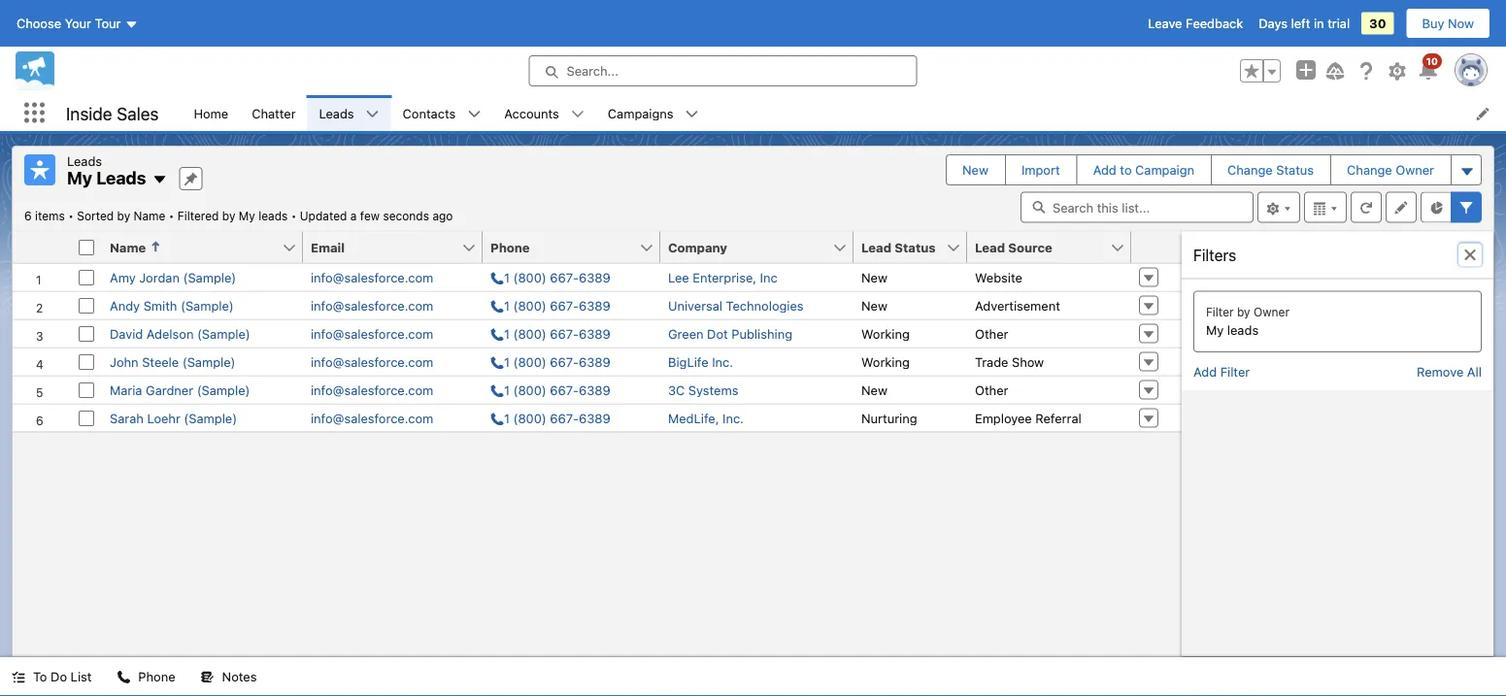 Task type: vqa. For each thing, say whether or not it's contained in the screenshot.
the Add inside Add to Campaign button
no



Task type: locate. For each thing, give the bounding box(es) containing it.
lead status button
[[854, 232, 946, 263]]

5 1 (800) 667-6389 from the top
[[504, 383, 611, 397]]

1 horizontal spatial owner
[[1396, 163, 1434, 177]]

6389 for universal technologies
[[579, 298, 611, 313]]

1 (800) 667-6389 link for lee
[[490, 270, 611, 285]]

add left to
[[1093, 163, 1117, 177]]

5 info@salesforce.com from the top
[[311, 383, 433, 397]]

new for website
[[861, 270, 888, 285]]

2 horizontal spatial by
[[1237, 305, 1251, 319]]

info@salesforce.com link for john steele (sample)
[[311, 354, 433, 369]]

my right the filtered
[[239, 209, 255, 223]]

• right items
[[68, 209, 74, 223]]

3 667- from the top
[[550, 326, 579, 341]]

0 horizontal spatial •
[[68, 209, 74, 223]]

6 (800) from the top
[[513, 411, 547, 425]]

0 horizontal spatial leads
[[259, 209, 288, 223]]

info@salesforce.com for amy jordan (sample)
[[311, 270, 433, 285]]

trade show
[[975, 354, 1044, 369]]

1 1 from the top
[[504, 270, 510, 285]]

universal
[[668, 298, 723, 313]]

1 6389 from the top
[[579, 270, 611, 285]]

my right 'leads' icon on the top
[[67, 168, 92, 188]]

6 1 (800) 667-6389 link from the top
[[490, 411, 611, 425]]

0 vertical spatial filter
[[1206, 305, 1234, 319]]

add
[[1093, 163, 1117, 177], [1194, 364, 1217, 379]]

amy jordan (sample) link
[[110, 270, 236, 285]]

2 1 from the top
[[504, 298, 510, 313]]

None search field
[[1021, 192, 1254, 223]]

0 vertical spatial inc.
[[712, 354, 733, 369]]

sales
[[117, 103, 159, 124]]

0 horizontal spatial phone
[[138, 670, 175, 684]]

2 • from the left
[[169, 209, 174, 223]]

2 1 (800) 667-6389 from the top
[[504, 298, 611, 313]]

1 (800) 667-6389 link for medlife,
[[490, 411, 611, 425]]

choose
[[17, 16, 61, 31]]

maria gardner (sample)
[[110, 383, 250, 397]]

1 change from the left
[[1228, 163, 1273, 177]]

Search My Leads list view. search field
[[1021, 192, 1254, 223]]

david adelson (sample) link
[[110, 326, 250, 341]]

name up amy
[[110, 240, 146, 254]]

contacts link
[[391, 95, 467, 131]]

by
[[117, 209, 130, 223], [222, 209, 235, 223], [1237, 305, 1251, 319]]

0 vertical spatial status
[[1276, 163, 1314, 177]]

4 info@salesforce.com link from the top
[[311, 354, 433, 369]]

1 (800) 667-6389 for green
[[504, 326, 611, 341]]

(sample) for sarah loehr (sample)
[[184, 411, 237, 425]]

add down filter by owner my leads
[[1194, 364, 1217, 379]]

1 vertical spatial leads
[[1227, 323, 1259, 337]]

3c systems link
[[668, 383, 739, 397]]

status
[[1276, 163, 1314, 177], [895, 240, 936, 254]]

working
[[861, 326, 910, 341], [861, 354, 910, 369]]

david
[[110, 326, 143, 341]]

(sample) right "adelson"
[[197, 326, 250, 341]]

5 info@salesforce.com link from the top
[[311, 383, 433, 397]]

(sample)
[[183, 270, 236, 285], [181, 298, 234, 313], [197, 326, 250, 341], [182, 354, 236, 369], [197, 383, 250, 397], [184, 411, 237, 425]]

0 horizontal spatial phone button
[[105, 658, 187, 696]]

6 667- from the top
[[550, 411, 579, 425]]

filters
[[1194, 246, 1236, 264]]

2 1 (800) 667-6389 link from the top
[[490, 298, 611, 313]]

2 (800) from the top
[[513, 298, 547, 313]]

trial
[[1328, 16, 1350, 31]]

3 • from the left
[[291, 209, 297, 223]]

1 other from the top
[[975, 326, 1008, 341]]

1 vertical spatial working
[[861, 354, 910, 369]]

change inside button
[[1347, 163, 1392, 177]]

0 vertical spatial name
[[134, 209, 165, 223]]

seconds
[[383, 209, 429, 223]]

sarah loehr (sample) link
[[110, 411, 237, 425]]

lead inside 'button'
[[861, 240, 892, 254]]

1 horizontal spatial leads
[[1227, 323, 1259, 337]]

accounts link
[[493, 95, 571, 131]]

notes
[[222, 670, 257, 684]]

info@salesforce.com link for andy smith (sample)
[[311, 298, 433, 313]]

add inside add to campaign button
[[1093, 163, 1117, 177]]

remove
[[1417, 364, 1464, 379]]

inc. down the 'systems'
[[723, 411, 744, 425]]

(800) for medlife,
[[513, 411, 547, 425]]

text default image
[[366, 107, 379, 121], [467, 107, 481, 121], [571, 107, 585, 121], [685, 107, 699, 121], [152, 172, 168, 188], [1463, 247, 1478, 263], [117, 671, 131, 684], [201, 671, 214, 684]]

cell
[[71, 232, 102, 264]]

1 (800) 667-6389 link for biglife
[[490, 354, 611, 369]]

search... button
[[529, 55, 917, 86]]

(800) for biglife
[[513, 354, 547, 369]]

4 1 (800) 667-6389 link from the top
[[490, 354, 611, 369]]

name
[[134, 209, 165, 223], [110, 240, 146, 254]]

1 lead from the left
[[861, 240, 892, 254]]

1 working from the top
[[861, 326, 910, 341]]

filter down filters
[[1206, 305, 1234, 319]]

list containing home
[[182, 95, 1506, 131]]

owner inside button
[[1396, 163, 1434, 177]]

6389 for biglife inc.
[[579, 354, 611, 369]]

owner
[[1396, 163, 1434, 177], [1254, 305, 1290, 319]]

lee enterprise, inc link
[[668, 270, 778, 285]]

667- for universal technologies
[[550, 298, 579, 313]]

6 info@salesforce.com link from the top
[[311, 411, 433, 425]]

3 info@salesforce.com from the top
[[311, 326, 433, 341]]

0 horizontal spatial owner
[[1254, 305, 1290, 319]]

to
[[1120, 163, 1132, 177]]

add filter button
[[1194, 364, 1250, 379]]

4 1 (800) 667-6389 from the top
[[504, 354, 611, 369]]

1 info@salesforce.com link from the top
[[311, 270, 433, 285]]

accounts
[[504, 106, 559, 120]]

1 for lee enterprise, inc
[[504, 270, 510, 285]]

2 other from the top
[[975, 383, 1008, 397]]

(sample) up david adelson (sample) link
[[181, 298, 234, 313]]

1 1 (800) 667-6389 link from the top
[[490, 270, 611, 285]]

1 horizontal spatial •
[[169, 209, 174, 223]]

0 vertical spatial other
[[975, 326, 1008, 341]]

1 info@salesforce.com from the top
[[311, 270, 433, 285]]

1 horizontal spatial my
[[239, 209, 255, 223]]

new inside button
[[962, 163, 989, 177]]

6 1 (800) 667-6389 from the top
[[504, 411, 611, 425]]

0 vertical spatial working
[[861, 326, 910, 341]]

• left the filtered
[[169, 209, 174, 223]]

5 6389 from the top
[[579, 383, 611, 397]]

leads up add filter button
[[1227, 323, 1259, 337]]

change inside button
[[1228, 163, 1273, 177]]

add for add to campaign
[[1093, 163, 1117, 177]]

1 horizontal spatial by
[[222, 209, 235, 223]]

campaigns
[[608, 106, 674, 120]]

inc. for medlife, inc.
[[723, 411, 744, 425]]

6 6389 from the top
[[579, 411, 611, 425]]

3 info@salesforce.com link from the top
[[311, 326, 433, 341]]

my inside filter by owner my leads
[[1206, 323, 1224, 337]]

0 horizontal spatial change
[[1228, 163, 1273, 177]]

1 vertical spatial add
[[1194, 364, 1217, 379]]

1 vertical spatial my
[[239, 209, 255, 223]]

6 info@salesforce.com from the top
[[311, 411, 433, 425]]

list
[[182, 95, 1506, 131]]

text default image inside accounts list item
[[571, 107, 585, 121]]

(sample) down the maria gardner (sample)
[[184, 411, 237, 425]]

other
[[975, 326, 1008, 341], [975, 383, 1008, 397]]

your
[[65, 16, 91, 31]]

(sample) right gardner
[[197, 383, 250, 397]]

andy smith (sample)
[[110, 298, 234, 313]]

text default image inside "campaigns" list item
[[685, 107, 699, 121]]

• left "updated"
[[291, 209, 297, 223]]

trade
[[975, 354, 1009, 369]]

other for new
[[975, 383, 1008, 397]]

phone inside my leads grid
[[490, 240, 530, 254]]

2 667- from the top
[[550, 298, 579, 313]]

1 (800) 667-6389 for universal
[[504, 298, 611, 313]]

item number element
[[13, 232, 71, 264]]

2 6389 from the top
[[579, 298, 611, 313]]

source
[[1008, 240, 1053, 254]]

other down 'trade'
[[975, 383, 1008, 397]]

status inside 'button'
[[895, 240, 936, 254]]

leave feedback link
[[1148, 16, 1243, 31]]

my leads
[[67, 168, 146, 188]]

my
[[67, 168, 92, 188], [239, 209, 255, 223], [1206, 323, 1224, 337]]

0 vertical spatial add
[[1093, 163, 1117, 177]]

leads left "updated"
[[259, 209, 288, 223]]

name inside button
[[110, 240, 146, 254]]

group
[[1240, 59, 1281, 83]]

inc. down dot
[[712, 354, 733, 369]]

email element
[[303, 232, 494, 264]]

filter inside filter by owner my leads
[[1206, 305, 1234, 319]]

1 (800) from the top
[[513, 270, 547, 285]]

0 vertical spatial leads
[[259, 209, 288, 223]]

3c systems
[[668, 383, 739, 397]]

my up add filter button
[[1206, 323, 1224, 337]]

cell inside my leads grid
[[71, 232, 102, 264]]

1 vertical spatial name
[[110, 240, 146, 254]]

maria
[[110, 383, 142, 397]]

info@salesforce.com link for amy jordan (sample)
[[311, 270, 433, 285]]

info@salesforce.com for david adelson (sample)
[[311, 326, 433, 341]]

chatter link
[[240, 95, 307, 131]]

1 vertical spatial filter
[[1221, 364, 1250, 379]]

leads
[[259, 209, 288, 223], [1227, 323, 1259, 337]]

0 horizontal spatial status
[[895, 240, 936, 254]]

0 vertical spatial phone
[[490, 240, 530, 254]]

0 vertical spatial owner
[[1396, 163, 1434, 177]]

smith
[[143, 298, 177, 313]]

2 horizontal spatial my
[[1206, 323, 1224, 337]]

5 667- from the top
[[550, 383, 579, 397]]

in
[[1314, 16, 1324, 31]]

1 (800) 667-6389 for lee
[[504, 270, 611, 285]]

name left the filtered
[[134, 209, 165, 223]]

lead for lead source
[[975, 240, 1005, 254]]

0 horizontal spatial add
[[1093, 163, 1117, 177]]

new for advertisement
[[861, 298, 888, 313]]

4 1 from the top
[[504, 354, 510, 369]]

1 vertical spatial status
[[895, 240, 936, 254]]

filter down filter by owner my leads
[[1221, 364, 1250, 379]]

campaign
[[1135, 163, 1195, 177]]

medlife,
[[668, 411, 719, 425]]

5 1 from the top
[[504, 383, 510, 397]]

campaigns list item
[[596, 95, 711, 131]]

1
[[504, 270, 510, 285], [504, 298, 510, 313], [504, 326, 510, 341], [504, 354, 510, 369], [504, 383, 510, 397], [504, 411, 510, 425]]

2 working from the top
[[861, 354, 910, 369]]

4 6389 from the top
[[579, 354, 611, 369]]

sarah
[[110, 411, 144, 425]]

2 info@salesforce.com link from the top
[[311, 298, 433, 313]]

3 (800) from the top
[[513, 326, 547, 341]]

1 vertical spatial other
[[975, 383, 1008, 397]]

3 1 (800) 667-6389 from the top
[[504, 326, 611, 341]]

company
[[668, 240, 728, 254]]

667-
[[550, 270, 579, 285], [550, 298, 579, 313], [550, 326, 579, 341], [550, 354, 579, 369], [550, 383, 579, 397], [550, 411, 579, 425]]

adelson
[[146, 326, 194, 341]]

1 vertical spatial owner
[[1254, 305, 1290, 319]]

1 horizontal spatial phone button
[[483, 232, 639, 263]]

items
[[35, 209, 65, 223]]

6389
[[579, 270, 611, 285], [579, 298, 611, 313], [579, 326, 611, 341], [579, 354, 611, 369], [579, 383, 611, 397], [579, 411, 611, 425]]

by up add filter button
[[1237, 305, 1251, 319]]

info@salesforce.com for andy smith (sample)
[[311, 298, 433, 313]]

0 vertical spatial my
[[67, 168, 92, 188]]

other up 'trade'
[[975, 326, 1008, 341]]

my leads status
[[24, 209, 300, 223]]

1 horizontal spatial status
[[1276, 163, 1314, 177]]

amy jordan (sample)
[[110, 270, 236, 285]]

1 vertical spatial phone button
[[105, 658, 187, 696]]

10 button
[[1417, 53, 1442, 83]]

by right sorted in the left of the page
[[117, 209, 130, 223]]

by inside filter by owner my leads
[[1237, 305, 1251, 319]]

6389 for 3c systems
[[579, 383, 611, 397]]

(800) for universal
[[513, 298, 547, 313]]

1 (800) 667-6389 link for 3c
[[490, 383, 611, 397]]

1 horizontal spatial phone
[[490, 240, 530, 254]]

import button
[[1006, 155, 1076, 185]]

1 horizontal spatial lead
[[975, 240, 1005, 254]]

change for change owner
[[1347, 163, 1392, 177]]

2 vertical spatial my
[[1206, 323, 1224, 337]]

2 change from the left
[[1347, 163, 1392, 177]]

inc
[[760, 270, 778, 285]]

action image
[[1131, 232, 1182, 263]]

lead source element
[[967, 232, 1143, 264]]

add for add filter
[[1194, 364, 1217, 379]]

6 1 from the top
[[504, 411, 510, 425]]

search...
[[567, 64, 619, 78]]

status inside button
[[1276, 163, 1314, 177]]

info@salesforce.com for maria gardner (sample)
[[311, 383, 433, 397]]

4 info@salesforce.com from the top
[[311, 354, 433, 369]]

0 horizontal spatial lead
[[861, 240, 892, 254]]

3 1 (800) 667-6389 link from the top
[[490, 326, 611, 341]]

steele
[[142, 354, 179, 369]]

medlife, inc.
[[668, 411, 744, 425]]

•
[[68, 209, 74, 223], [169, 209, 174, 223], [291, 209, 297, 223]]

(sample) down david adelson (sample) link
[[182, 354, 236, 369]]

2 lead from the left
[[975, 240, 1005, 254]]

inside
[[66, 103, 112, 124]]

4 667- from the top
[[550, 354, 579, 369]]

jordan
[[139, 270, 180, 285]]

1 667- from the top
[[550, 270, 579, 285]]

info@salesforce.com link for david adelson (sample)
[[311, 326, 433, 341]]

phone
[[490, 240, 530, 254], [138, 670, 175, 684]]

by right the filtered
[[222, 209, 235, 223]]

3 1 from the top
[[504, 326, 510, 341]]

dot
[[707, 326, 728, 341]]

4 (800) from the top
[[513, 354, 547, 369]]

universal technologies
[[668, 298, 804, 313]]

2 info@salesforce.com from the top
[[311, 298, 433, 313]]

accounts list item
[[493, 95, 596, 131]]

company element
[[660, 232, 865, 264]]

1 horizontal spatial change
[[1347, 163, 1392, 177]]

1 1 (800) 667-6389 from the top
[[504, 270, 611, 285]]

nurturing
[[861, 411, 917, 425]]

employee referral
[[975, 411, 1082, 425]]

john
[[110, 354, 139, 369]]

2 horizontal spatial •
[[291, 209, 297, 223]]

1 for green dot publishing
[[504, 326, 510, 341]]

(sample) for amy jordan (sample)
[[183, 270, 236, 285]]

(sample) down name element at the top left
[[183, 270, 236, 285]]

5 (800) from the top
[[513, 383, 547, 397]]

add to campaign
[[1093, 163, 1195, 177]]

lead inside button
[[975, 240, 1005, 254]]

leads right chatter link
[[319, 106, 354, 120]]

6389 for lee enterprise, inc
[[579, 270, 611, 285]]

3 6389 from the top
[[579, 326, 611, 341]]

leads
[[319, 106, 354, 120], [67, 153, 102, 168], [96, 168, 146, 188]]

loehr
[[147, 411, 180, 425]]

1 (800) 667-6389
[[504, 270, 611, 285], [504, 298, 611, 313], [504, 326, 611, 341], [504, 354, 611, 369], [504, 383, 611, 397], [504, 411, 611, 425]]

1 horizontal spatial add
[[1194, 364, 1217, 379]]

5 1 (800) 667-6389 link from the top
[[490, 383, 611, 397]]

1 vertical spatial inc.
[[723, 411, 744, 425]]



Task type: describe. For each thing, give the bounding box(es) containing it.
0 horizontal spatial my
[[67, 168, 92, 188]]

website
[[975, 270, 1023, 285]]

medlife, inc. link
[[668, 411, 744, 425]]

david adelson (sample)
[[110, 326, 250, 341]]

green dot publishing
[[668, 326, 793, 341]]

lead status
[[861, 240, 936, 254]]

info@salesforce.com for john steele (sample)
[[311, 354, 433, 369]]

667- for 3c systems
[[550, 383, 579, 397]]

green dot publishing link
[[668, 326, 793, 341]]

few
[[360, 209, 380, 223]]

choose your tour button
[[16, 8, 139, 39]]

andy
[[110, 298, 140, 313]]

all
[[1467, 364, 1482, 379]]

ago
[[433, 209, 453, 223]]

working for other
[[861, 326, 910, 341]]

leave feedback
[[1148, 16, 1243, 31]]

phone element
[[483, 232, 672, 264]]

667- for green dot publishing
[[550, 326, 579, 341]]

1 for universal technologies
[[504, 298, 510, 313]]

list
[[71, 670, 92, 684]]

name button
[[102, 232, 282, 263]]

(sample) for maria gardner (sample)
[[197, 383, 250, 397]]

enterprise,
[[693, 270, 757, 285]]

tour
[[95, 16, 121, 31]]

universal technologies link
[[668, 298, 804, 313]]

gardner
[[146, 383, 193, 397]]

andy smith (sample) link
[[110, 298, 234, 313]]

inc. for biglife inc.
[[712, 354, 733, 369]]

working for trade show
[[861, 354, 910, 369]]

maria gardner (sample) link
[[110, 383, 250, 397]]

667- for medlife, inc.
[[550, 411, 579, 425]]

item number image
[[13, 232, 71, 263]]

lead for lead status
[[861, 240, 892, 254]]

info@salesforce.com for sarah loehr (sample)
[[311, 411, 433, 425]]

biglife
[[668, 354, 709, 369]]

6 items • sorted by name • filtered by my leads • updated a few seconds ago
[[24, 209, 453, 223]]

leads list item
[[307, 95, 391, 131]]

info@salesforce.com link for maria gardner (sample)
[[311, 383, 433, 397]]

now
[[1448, 16, 1474, 31]]

filter by owner my leads
[[1206, 305, 1290, 337]]

home
[[194, 106, 228, 120]]

days
[[1259, 16, 1288, 31]]

(800) for green
[[513, 326, 547, 341]]

1 vertical spatial phone
[[138, 670, 175, 684]]

referral
[[1036, 411, 1082, 425]]

to do list button
[[0, 658, 103, 696]]

status for lead status
[[895, 240, 936, 254]]

email
[[311, 240, 345, 254]]

0 vertical spatial phone button
[[483, 232, 639, 263]]

action element
[[1131, 232, 1182, 264]]

change owner
[[1347, 163, 1434, 177]]

name element
[[102, 232, 315, 264]]

status for change status
[[1276, 163, 1314, 177]]

systems
[[688, 383, 739, 397]]

lee
[[668, 270, 689, 285]]

campaigns link
[[596, 95, 685, 131]]

0 horizontal spatial by
[[117, 209, 130, 223]]

30
[[1370, 16, 1386, 31]]

import
[[1022, 163, 1060, 177]]

to
[[33, 670, 47, 684]]

(sample) for david adelson (sample)
[[197, 326, 250, 341]]

add to campaign button
[[1078, 155, 1210, 185]]

days left in trial
[[1259, 16, 1350, 31]]

my leads|leads|list view element
[[12, 146, 1495, 658]]

1 for medlife, inc.
[[504, 411, 510, 425]]

notes button
[[189, 658, 268, 696]]

667- for biglife inc.
[[550, 354, 579, 369]]

6389 for medlife, inc.
[[579, 411, 611, 425]]

6389 for green dot publishing
[[579, 326, 611, 341]]

new button
[[947, 155, 1004, 185]]

leads image
[[24, 154, 55, 185]]

1 (800) 667-6389 for biglife
[[504, 354, 611, 369]]

owner inside filter by owner my leads
[[1254, 305, 1290, 319]]

6
[[24, 209, 32, 223]]

choose your tour
[[17, 16, 121, 31]]

home link
[[182, 95, 240, 131]]

do
[[51, 670, 67, 684]]

change owner button
[[1332, 155, 1450, 185]]

left
[[1291, 16, 1311, 31]]

text default image inside notes button
[[201, 671, 214, 684]]

inside sales
[[66, 103, 159, 124]]

leads inside filter by owner my leads
[[1227, 323, 1259, 337]]

1 (800) 667-6389 link for universal
[[490, 298, 611, 313]]

remove all
[[1417, 364, 1482, 379]]

filtered
[[178, 209, 219, 223]]

biglife inc. link
[[668, 354, 733, 369]]

lee enterprise, inc
[[668, 270, 778, 285]]

10
[[1426, 55, 1438, 67]]

1 (800) 667-6389 for medlife,
[[504, 411, 611, 425]]

3c
[[668, 383, 685, 397]]

(sample) for john steele (sample)
[[182, 354, 236, 369]]

leave
[[1148, 16, 1182, 31]]

leads link
[[307, 95, 366, 131]]

(sample) for andy smith (sample)
[[181, 298, 234, 313]]

1 • from the left
[[68, 209, 74, 223]]

my leads grid
[[13, 232, 1182, 433]]

text default image inside contacts list item
[[467, 107, 481, 121]]

amy
[[110, 270, 136, 285]]

text default image inside leads list item
[[366, 107, 379, 121]]

buy now
[[1422, 16, 1474, 31]]

chatter
[[252, 106, 296, 120]]

employee
[[975, 411, 1032, 425]]

667- for lee enterprise, inc
[[550, 270, 579, 285]]

contacts
[[403, 106, 456, 120]]

text default image inside phone button
[[117, 671, 131, 684]]

other for working
[[975, 326, 1008, 341]]

sorted
[[77, 209, 114, 223]]

lead status element
[[854, 232, 979, 264]]

1 for 3c systems
[[504, 383, 510, 397]]

email button
[[303, 232, 461, 263]]

info@salesforce.com link for sarah loehr (sample)
[[311, 411, 433, 425]]

buy
[[1422, 16, 1445, 31]]

1 (800) 667-6389 link for green
[[490, 326, 611, 341]]

remove all button
[[1417, 364, 1482, 379]]

change for change status
[[1228, 163, 1273, 177]]

leads inside list item
[[319, 106, 354, 120]]

text default image
[[12, 671, 25, 684]]

technologies
[[726, 298, 804, 313]]

new for other
[[861, 383, 888, 397]]

change status
[[1228, 163, 1314, 177]]

(800) for lee
[[513, 270, 547, 285]]

add filter
[[1194, 364, 1250, 379]]

(800) for 3c
[[513, 383, 547, 397]]

leads up sorted in the left of the page
[[96, 168, 146, 188]]

1 for biglife inc.
[[504, 354, 510, 369]]

1 (800) 667-6389 for 3c
[[504, 383, 611, 397]]

contacts list item
[[391, 95, 493, 131]]

none search field inside my leads|leads|list view 'element'
[[1021, 192, 1254, 223]]

updated
[[300, 209, 347, 223]]

publishing
[[732, 326, 793, 341]]

a
[[350, 209, 357, 223]]

leads right 'leads' icon on the top
[[67, 153, 102, 168]]



